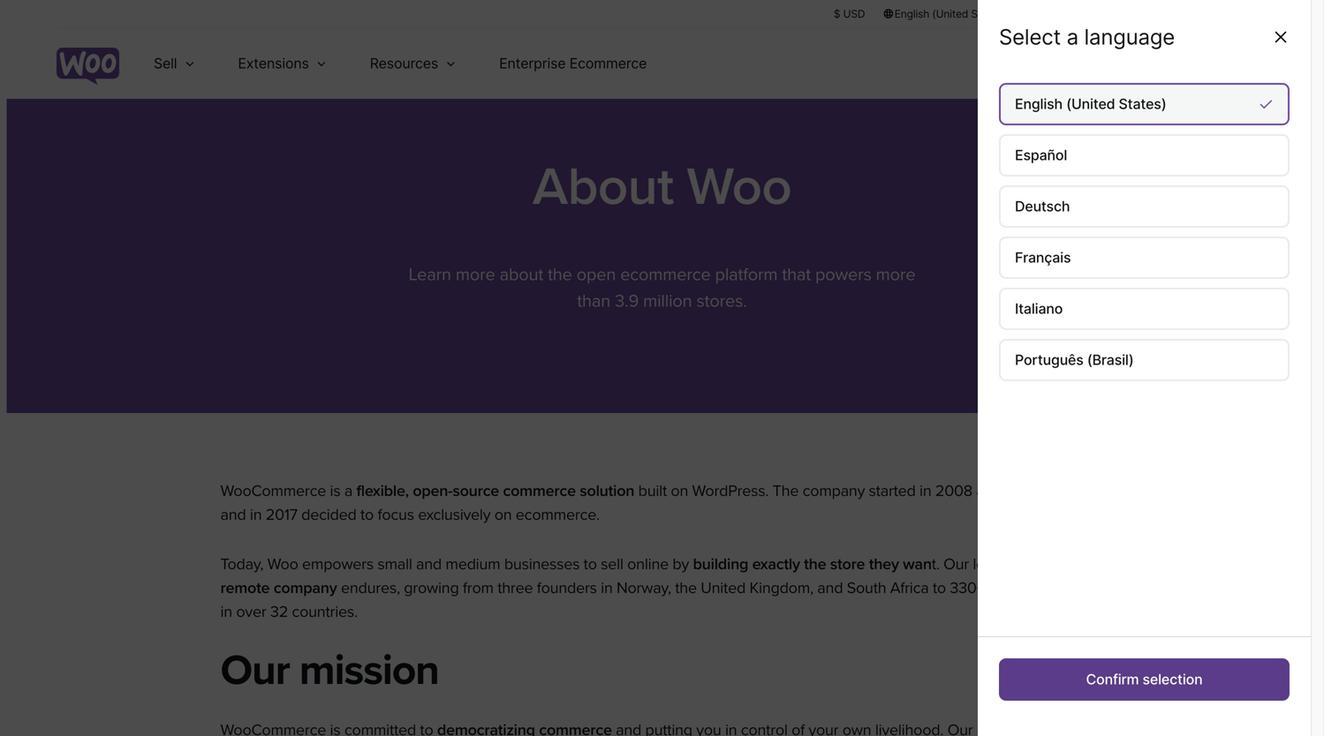 Task type: locate. For each thing, give the bounding box(es) containing it.
0 horizontal spatial the
[[548, 264, 572, 285]]

0 horizontal spatial company
[[274, 579, 337, 598]]

more right learn
[[456, 264, 495, 285]]

company up countries.
[[274, 579, 337, 598]]

to down t.
[[933, 579, 946, 598]]

0 vertical spatial the
[[548, 264, 572, 285]]

woocommerce
[[220, 482, 326, 501]]

0 horizontal spatial to
[[361, 506, 374, 525]]

and inside endures, growing from three founders in norway, the united kingdom, and south africa to 330+ team members in over 32 countries.
[[818, 579, 843, 598]]

wordpress.
[[692, 482, 769, 501]]

the inside endures, growing from three founders in norway, the united kingdom, and south africa to 330+ team members in over 32 countries.
[[675, 579, 697, 598]]

states) up español button
[[1119, 95, 1167, 113]]

today,
[[220, 555, 264, 574]]

states)
[[971, 8, 1006, 20], [1119, 95, 1167, 113]]

0 horizontal spatial (united
[[933, 8, 969, 20]]

more right powers
[[876, 264, 916, 285]]

0 vertical spatial woo
[[687, 156, 792, 219]]

0 horizontal spatial states)
[[971, 8, 1006, 20]]

0 vertical spatial (united
[[933, 8, 969, 20]]

english (united states) up select
[[895, 8, 1006, 20]]

the inside learn more about the open ecommerce platform that powers more than 3.9 million stores.
[[548, 264, 572, 285]]

store
[[830, 555, 865, 574]]

company right the
[[803, 482, 865, 501]]

confirm
[[1086, 672, 1139, 689]]

on
[[671, 482, 688, 501], [495, 506, 512, 525]]

close selector image
[[1272, 28, 1290, 46]]

0 horizontal spatial english (united states)
[[895, 8, 1006, 20]]

exactly
[[752, 555, 800, 574]]

1 vertical spatial english (united states) button
[[999, 83, 1290, 125]]

1 horizontal spatial english (united states)
[[1015, 95, 1167, 113]]

1 vertical spatial the
[[804, 555, 826, 574]]

to left sell
[[584, 555, 597, 574]]

deutsch
[[1015, 198, 1070, 215]]

states) up select
[[971, 8, 1006, 20]]

as left an
[[1021, 555, 1037, 574]]

the down by
[[675, 579, 697, 598]]

the left store
[[804, 555, 826, 574]]

english right usd on the top right of page
[[895, 8, 930, 20]]

on down 'source'
[[495, 506, 512, 525]]

english up español
[[1015, 95, 1063, 113]]

english (united states) down select a language on the right
[[1015, 95, 1167, 113]]

2 vertical spatial to
[[933, 579, 946, 598]]

a right select
[[1067, 24, 1079, 50]]

an
[[1041, 555, 1057, 574]]

growing
[[404, 579, 459, 598]]

in left 2008
[[920, 482, 932, 501]]

our
[[944, 555, 969, 574], [220, 646, 290, 697]]

company inside all- remote company
[[274, 579, 337, 598]]

0 vertical spatial states)
[[971, 8, 1006, 20]]

2 horizontal spatial to
[[933, 579, 946, 598]]

(brasil)
[[1087, 352, 1134, 369]]

open
[[577, 264, 616, 285]]

1 horizontal spatial more
[[876, 264, 916, 285]]

0 vertical spatial a
[[1067, 24, 1079, 50]]

2017
[[266, 506, 298, 525]]

0 vertical spatial english (united states)
[[895, 8, 1006, 20]]

legacy
[[973, 555, 1018, 574]]

0 vertical spatial english
[[895, 8, 930, 20]]

africa
[[890, 579, 929, 598]]

1 vertical spatial english (united states)
[[1015, 95, 1167, 113]]

resources
[[370, 55, 438, 72]]

woo right the today,
[[267, 555, 298, 574]]

0 vertical spatial our
[[944, 555, 969, 574]]

1 horizontal spatial states)
[[1119, 95, 1167, 113]]

ecommerce
[[620, 264, 711, 285]]

1 horizontal spatial english
[[1015, 95, 1063, 113]]

as
[[977, 482, 992, 501], [1021, 555, 1037, 574]]

0 vertical spatial to
[[361, 506, 374, 525]]

as right 2008
[[977, 482, 992, 501]]

about
[[533, 156, 674, 219]]

1 horizontal spatial as
[[1021, 555, 1037, 574]]

company inside built on wordpress. the company started in 2008 as woothemes and in 2017 decided to focus exclusively on ecommerce.
[[803, 482, 865, 501]]

our down over
[[220, 646, 290, 697]]

the
[[548, 264, 572, 285], [804, 555, 826, 574], [675, 579, 697, 598]]

a
[[1067, 24, 1079, 50], [344, 482, 353, 501]]

woo up platform at the right
[[687, 156, 792, 219]]

1 vertical spatial company
[[274, 579, 337, 598]]

0 horizontal spatial woo
[[267, 555, 298, 574]]

32
[[270, 603, 288, 622]]

português (brasil) button
[[999, 339, 1290, 382]]

1 vertical spatial as
[[1021, 555, 1037, 574]]

they
[[869, 555, 899, 574]]

1 horizontal spatial (united
[[1067, 95, 1116, 113]]

members
[[1026, 579, 1090, 598]]

over
[[236, 603, 266, 622]]

1 vertical spatial a
[[344, 482, 353, 501]]

english (united states)
[[895, 8, 1006, 20], [1015, 95, 1167, 113]]

resources button
[[349, 28, 478, 99]]

and up growing
[[416, 555, 442, 574]]

that
[[782, 264, 811, 285]]

woocommerce is a flexible, open-source commerce solution
[[220, 482, 635, 501]]

english (united states) for top english (united states) button
[[895, 8, 1006, 20]]

kingdom,
[[750, 579, 814, 598]]

woo
[[687, 156, 792, 219], [267, 555, 298, 574]]

1 vertical spatial on
[[495, 506, 512, 525]]

1 vertical spatial our
[[220, 646, 290, 697]]

1 vertical spatial (united
[[1067, 95, 1116, 113]]

and down "woocommerce"
[[220, 506, 246, 525]]

0 vertical spatial as
[[977, 482, 992, 501]]

español button
[[999, 134, 1290, 177]]

english for english (united states) button to the bottom
[[1015, 95, 1063, 113]]

1 horizontal spatial the
[[675, 579, 697, 598]]

1 vertical spatial and
[[416, 555, 442, 574]]

0 horizontal spatial and
[[220, 506, 246, 525]]

in down sell
[[601, 579, 613, 598]]

founders
[[537, 579, 597, 598]]

in left over
[[220, 603, 232, 622]]

built on wordpress. the company started in 2008 as woothemes and in 2017 decided to focus exclusively on ecommerce.
[[220, 482, 1080, 525]]

to down flexible,
[[361, 506, 374, 525]]

2 horizontal spatial the
[[804, 555, 826, 574]]

the left open
[[548, 264, 572, 285]]

ecommerce
[[570, 55, 647, 72]]

1 horizontal spatial a
[[1067, 24, 1079, 50]]

1 horizontal spatial our
[[944, 555, 969, 574]]

1 vertical spatial woo
[[267, 555, 298, 574]]

português
[[1015, 352, 1084, 369]]

company
[[803, 482, 865, 501], [274, 579, 337, 598]]

0 horizontal spatial as
[[977, 482, 992, 501]]

0 horizontal spatial more
[[456, 264, 495, 285]]

1 horizontal spatial woo
[[687, 156, 792, 219]]

as inside built on wordpress. the company started in 2008 as woothemes and in 2017 decided to focus exclusively on ecommerce.
[[977, 482, 992, 501]]

0 vertical spatial company
[[803, 482, 865, 501]]

and
[[220, 506, 246, 525], [416, 555, 442, 574], [818, 579, 843, 598]]

0 vertical spatial and
[[220, 506, 246, 525]]

our right t.
[[944, 555, 969, 574]]

t.
[[932, 555, 940, 574]]

to
[[361, 506, 374, 525], [584, 555, 597, 574], [933, 579, 946, 598]]

1 vertical spatial english
[[1015, 95, 1063, 113]]

3.9
[[615, 291, 639, 312]]

in
[[920, 482, 932, 501], [250, 506, 262, 525], [601, 579, 613, 598], [220, 603, 232, 622]]

started
[[869, 482, 916, 501]]

about woo
[[533, 156, 792, 219]]

2 horizontal spatial and
[[818, 579, 843, 598]]

0 horizontal spatial a
[[344, 482, 353, 501]]

2 vertical spatial and
[[818, 579, 843, 598]]

1 horizontal spatial on
[[671, 482, 688, 501]]

learn more about the open ecommerce platform that powers more than 3.9 million stores.
[[409, 264, 916, 312]]

1 vertical spatial to
[[584, 555, 597, 574]]

powers
[[816, 264, 872, 285]]

english
[[895, 8, 930, 20], [1015, 95, 1063, 113]]

english (united states) button
[[883, 6, 1007, 21], [999, 83, 1290, 125]]

confirm selection button
[[999, 659, 1290, 702]]

1 vertical spatial states)
[[1119, 95, 1167, 113]]

a right is
[[344, 482, 353, 501]]

and inside built on wordpress. the company started in 2008 as woothemes and in 2017 decided to focus exclusively on ecommerce.
[[220, 506, 246, 525]]

million stores.
[[643, 291, 747, 312]]

on right built
[[671, 482, 688, 501]]

$ usd
[[834, 8, 865, 20]]

states) for top english (united states) button
[[971, 8, 1006, 20]]

1 horizontal spatial company
[[803, 482, 865, 501]]

2 vertical spatial the
[[675, 579, 697, 598]]

0 horizontal spatial english
[[895, 8, 930, 20]]

sell button
[[133, 28, 217, 99]]

1 horizontal spatial and
[[416, 555, 442, 574]]

0 horizontal spatial on
[[495, 506, 512, 525]]

0 vertical spatial english (united states) button
[[883, 6, 1007, 21]]

and down store
[[818, 579, 843, 598]]



Task type: vqa. For each thing, say whether or not it's contained in the screenshot.
bottommost the Our
yes



Task type: describe. For each thing, give the bounding box(es) containing it.
enterprise
[[499, 55, 566, 72]]

is
[[330, 482, 341, 501]]

all- remote company
[[220, 555, 1081, 598]]

by
[[673, 555, 689, 574]]

wan
[[903, 555, 932, 574]]

solution
[[580, 482, 635, 501]]

norway,
[[617, 579, 671, 598]]

ecommerce.
[[516, 506, 600, 525]]

the
[[773, 482, 799, 501]]

open-
[[413, 482, 453, 501]]

1 more from the left
[[456, 264, 495, 285]]

platform
[[715, 264, 778, 285]]

and for endures, growing from three founders in norway, the united kingdom, and south africa to 330+ team members in over 32 countries.
[[818, 579, 843, 598]]

building
[[693, 555, 749, 574]]

from
[[463, 579, 494, 598]]

english for top english (united states) button
[[895, 8, 930, 20]]

united
[[701, 579, 746, 598]]

français
[[1015, 249, 1071, 266]]

português (brasil)
[[1015, 352, 1134, 369]]

focus
[[378, 506, 414, 525]]

italiano button
[[999, 288, 1290, 330]]

businesses
[[504, 555, 580, 574]]

source
[[453, 482, 499, 501]]

all-
[[1061, 555, 1081, 574]]

0 horizontal spatial our
[[220, 646, 290, 697]]

to inside endures, growing from three founders in norway, the united kingdom, and south africa to 330+ team members in over 32 countries.
[[933, 579, 946, 598]]

extensions button
[[217, 28, 349, 99]]

and for built on wordpress. the company started in 2008 as woothemes and in 2017 decided to focus exclusively on ecommerce.
[[220, 506, 246, 525]]

learn
[[409, 264, 451, 285]]

endures,
[[341, 579, 400, 598]]

español
[[1015, 147, 1067, 164]]

0 vertical spatial on
[[671, 482, 688, 501]]

in left the '2017'
[[250, 506, 262, 525]]

1 horizontal spatial to
[[584, 555, 597, 574]]

2 more from the left
[[876, 264, 916, 285]]

select
[[999, 24, 1061, 50]]

enterprise ecommerce
[[499, 55, 647, 72]]

extensions
[[238, 55, 309, 72]]

today, woo empowers small and medium businesses to sell online by building exactly the store they wan t. our legacy as an
[[220, 555, 1061, 574]]

than
[[577, 291, 611, 312]]

sell
[[601, 555, 624, 574]]

medium
[[446, 555, 500, 574]]

selection
[[1143, 672, 1203, 689]]

built
[[638, 482, 667, 501]]

states) for english (united states) button to the bottom
[[1119, 95, 1167, 113]]

select a language
[[999, 24, 1175, 50]]

team
[[989, 579, 1022, 598]]

confirm selection
[[1086, 672, 1203, 689]]

countries.
[[292, 603, 358, 622]]

small
[[378, 555, 412, 574]]

$ usd button
[[834, 6, 865, 21]]

english (united states) for english (united states) button to the bottom
[[1015, 95, 1167, 113]]

usd
[[844, 8, 865, 20]]

decided
[[301, 506, 357, 525]]

$
[[834, 8, 841, 20]]

deutsch button
[[999, 186, 1290, 228]]

about
[[500, 264, 543, 285]]

woo for about
[[687, 156, 792, 219]]

exclusively
[[418, 506, 491, 525]]

sell
[[154, 55, 177, 72]]

mission
[[299, 646, 439, 697]]

our mission
[[220, 646, 439, 697]]

south
[[847, 579, 887, 598]]

remote
[[220, 579, 270, 598]]

three
[[498, 579, 533, 598]]

italiano
[[1015, 300, 1063, 318]]

330+
[[950, 579, 985, 598]]

flexible,
[[357, 482, 409, 501]]

enterprise ecommerce link
[[478, 28, 668, 99]]

language
[[1085, 24, 1175, 50]]

2008
[[936, 482, 973, 501]]

empowers
[[302, 555, 374, 574]]

woothemes
[[996, 482, 1080, 501]]

to inside built on wordpress. the company started in 2008 as woothemes and in 2017 decided to focus exclusively on ecommerce.
[[361, 506, 374, 525]]

woo for today,
[[267, 555, 298, 574]]

endures, growing from three founders in norway, the united kingdom, and south africa to 330+ team members in over 32 countries.
[[220, 579, 1090, 622]]



